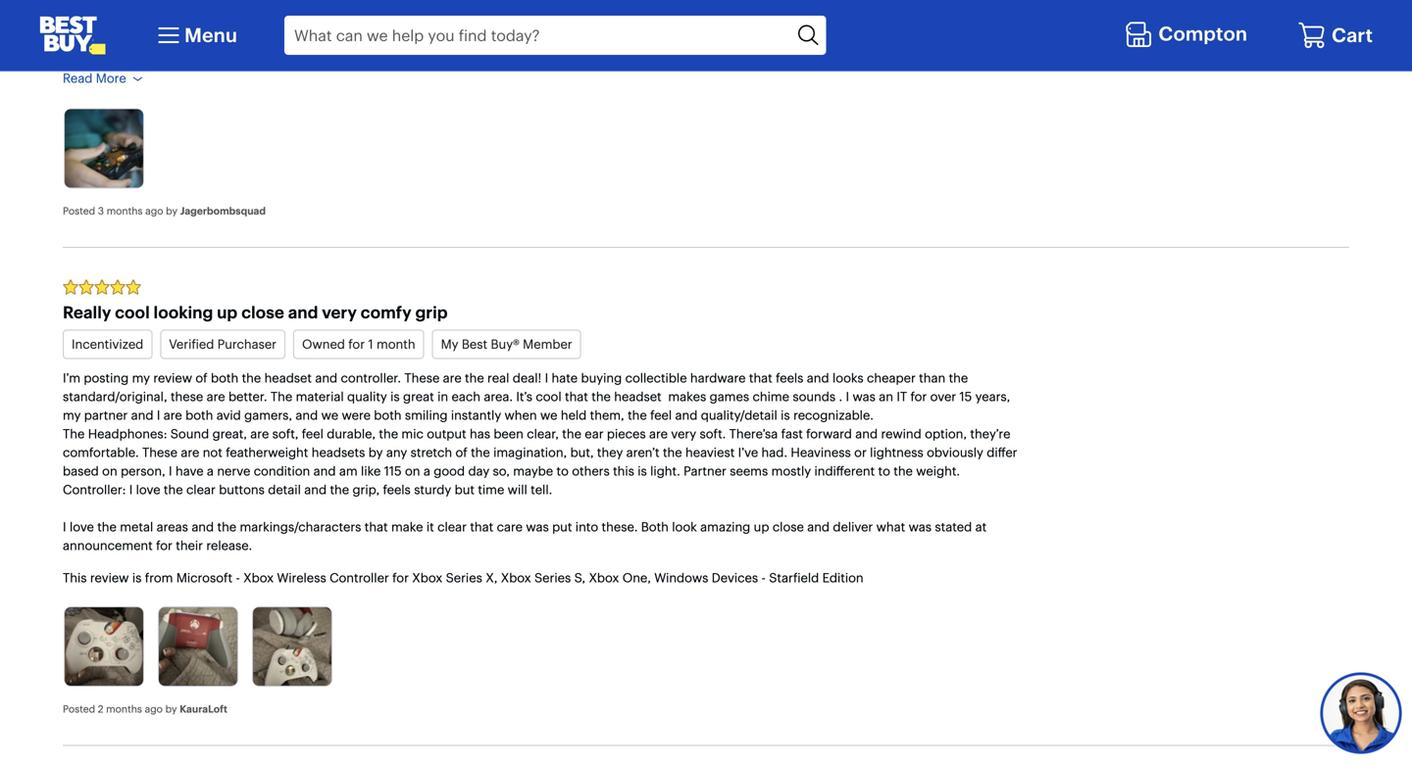 Task type: vqa. For each thing, say whether or not it's contained in the screenshot.
1st -
yes



Task type: locate. For each thing, give the bounding box(es) containing it.
controller
[[330, 571, 389, 586]]

by inside i'm posting my review of both the headset and controller. these are the real deal! i hate buying collectible hardware that feels and looks cheaper than the standard/original, these are better. the material quality is great in each area. it's cool that the headset  makes games chime sounds . i was an it for over 15 years, my partner and i are both avid gamers, and we were both smiling instantly when we held them, the feel and quality/detail is recognizable. the headphones: sound great, are soft, feel durable, the mic output has been clear, the ear pieces are very soft. there'sa fast forward and rewind option, they're comfortable. these are not featherweight headsets by any stretch of the imagination, but, they aren't the heaviest i've had. heaviness or lightness obviously differ based on person, i have a nerve condition and am like 115 on a good day so, maybe to others this is light. partner seems mostly indifferent to the weight. controller: i love the clear buttons detail and the grip, feels sturdy but time will tell. i love the metal areas and the markings/characters that make it clear that care was put into these. both look amazing up close and deliver what was stated at announcement for their release.
[[368, 445, 383, 461]]

0 vertical spatial of
[[195, 371, 207, 386]]

it
[[426, 520, 434, 535]]

1 vertical spatial the
[[63, 427, 85, 442]]

close up starfield
[[773, 520, 804, 535]]

xbox down it
[[412, 571, 442, 586]]

my best buy® member
[[441, 337, 572, 352]]

tell.
[[531, 483, 552, 498]]

recognizable.
[[793, 408, 874, 424]]

one,
[[622, 571, 651, 586]]

review
[[153, 371, 192, 386], [90, 571, 129, 586]]

headsets
[[312, 445, 365, 461]]

love
[[136, 483, 160, 498], [70, 520, 94, 535]]

is left the from
[[132, 571, 142, 586]]

close inside i'm posting my review of both the headset and controller. these are the real deal! i hate buying collectible hardware that feels and looks cheaper than the standard/original, these are better. the material quality is great in each area. it's cool that the headset  makes games chime sounds . i was an it for over 15 years, my partner and i are both avid gamers, and we were both smiling instantly when we held them, the feel and quality/detail is recognizable. the headphones: sound great, are soft, feel durable, the mic output has been clear, the ear pieces are very soft. there'sa fast forward and rewind option, they're comfortable. these are not featherweight headsets by any stretch of the imagination, but, they aren't the heaviest i've had. heaviness or lightness obviously differ based on person, i have a nerve condition and am like 115 on a good day so, maybe to others this is light. partner seems mostly indifferent to the weight. controller: i love the clear buttons detail and the grip, feels sturdy but time will tell. i love the metal areas and the markings/characters that make it clear that care was put into these. both look amazing up close and deliver what was stated at announcement for their release.
[[773, 520, 804, 535]]

0 horizontal spatial we
[[321, 408, 338, 424]]

others
[[572, 464, 610, 480]]

2 a from the left
[[423, 464, 430, 480]]

posted left 2
[[63, 704, 95, 716]]

cool inside i'm posting my review of both the headset and controller. these are the real deal! i hate buying collectible hardware that feels and looks cheaper than the standard/original, these are better. the material quality is great in each area. it's cool that the headset  makes games chime sounds . i was an it for over 15 years, my partner and i are both avid gamers, and we were both smiling instantly when we held them, the feel and quality/detail is recognizable. the headphones: sound great, are soft, feel durable, the mic output has been clear, the ear pieces are very soft. there'sa fast forward and rewind option, they're comfortable. these are not featherweight headsets by any stretch of the imagination, but, they aren't the heaviest i've had. heaviness or lightness obviously differ based on person, i have a nerve condition and am like 115 on a good day so, maybe to others this is light. partner seems mostly indifferent to the weight. controller: i love the clear buttons detail and the grip, feels sturdy but time will tell. i love the metal areas and the markings/characters that make it clear that care was put into these. both look amazing up close and deliver what was stated at announcement for their release.
[[536, 389, 562, 405]]

of up these
[[195, 371, 207, 386]]

of up good
[[455, 445, 467, 461]]

was left an
[[853, 389, 875, 405]]

1 vertical spatial feels
[[383, 483, 411, 498]]

0 vertical spatial these
[[404, 371, 440, 386]]

1 horizontal spatial these
[[404, 371, 440, 386]]

buy®
[[491, 337, 519, 352]]

1 vertical spatial by
[[368, 445, 383, 461]]

15
[[960, 389, 972, 405]]

soft,
[[272, 427, 298, 442]]

incentivized
[[72, 337, 143, 352]]

0 vertical spatial ago
[[145, 205, 163, 217]]

0 vertical spatial the
[[271, 389, 292, 405]]

by left jagerbombsquad at the top of the page
[[166, 205, 177, 217]]

markings/characters
[[240, 520, 361, 535]]

feel down makes
[[650, 408, 672, 424]]

1 vertical spatial months
[[106, 704, 142, 716]]

0 vertical spatial cool
[[115, 303, 150, 323]]

and down material
[[296, 408, 318, 424]]

1 - from the left
[[236, 571, 240, 586]]

1 horizontal spatial feels
[[776, 371, 804, 386]]

- right the devices
[[761, 571, 766, 586]]

feels up chime
[[776, 371, 804, 386]]

- right the microsoft
[[236, 571, 240, 586]]

0 horizontal spatial on
[[102, 464, 117, 480]]

up up verified purchaser
[[217, 303, 238, 323]]

1 vertical spatial up
[[754, 520, 769, 535]]

was left put
[[526, 520, 549, 535]]

when
[[505, 408, 537, 424]]

the down has in the bottom left of the page
[[471, 445, 490, 461]]

and right the detail
[[304, 483, 327, 498]]

0 vertical spatial feels
[[776, 371, 804, 386]]

was
[[853, 389, 875, 405], [526, 520, 549, 535], [909, 520, 932, 535]]

the up pieces
[[628, 408, 647, 424]]

1 horizontal spatial series
[[534, 571, 571, 586]]

ago for 2 months ago
[[145, 704, 163, 716]]

feel right soft,
[[302, 427, 323, 442]]

0 vertical spatial up
[[217, 303, 238, 323]]

very up owned
[[322, 303, 357, 323]]

forward
[[806, 427, 852, 442]]

xbox right x,
[[501, 571, 531, 586]]

2 xbox from the left
[[412, 571, 442, 586]]

read
[[63, 71, 93, 86]]

1 vertical spatial these
[[142, 445, 177, 461]]

material
[[296, 389, 344, 405]]

my up the standard/original,
[[132, 371, 150, 386]]

1 vertical spatial cool
[[536, 389, 562, 405]]

1 horizontal spatial very
[[671, 427, 696, 442]]

1 horizontal spatial we
[[540, 408, 557, 424]]

0 horizontal spatial headset
[[264, 371, 312, 386]]

these.
[[602, 520, 638, 535]]

0 horizontal spatial review
[[90, 571, 129, 586]]

0 vertical spatial clear
[[186, 483, 216, 498]]

a down not
[[207, 464, 214, 480]]

incentivized button
[[63, 330, 152, 359]]

quality
[[347, 389, 387, 405]]

aren't
[[626, 445, 660, 461]]

light.
[[650, 464, 680, 480]]

up inside i'm posting my review of both the headset and controller. these are the real deal! i hate buying collectible hardware that feels and looks cheaper than the standard/original, these are better. the material quality is great in each area. it's cool that the headset  makes games chime sounds . i was an it for over 15 years, my partner and i are both avid gamers, and we were both smiling instantly when we held them, the feel and quality/detail is recognizable. the headphones: sound great, are soft, feel durable, the mic output has been clear, the ear pieces are very soft. there'sa fast forward and rewind option, they're comfortable. these are not featherweight headsets by any stretch of the imagination, but, they aren't the heaviest i've had. heaviness or lightness obviously differ based on person, i have a nerve condition and am like 115 on a good day so, maybe to others this is light. partner seems mostly indifferent to the weight. controller: i love the clear buttons detail and the grip, feels sturdy but time will tell. i love the metal areas and the markings/characters that make it clear that care was put into these. both look amazing up close and deliver what was stated at announcement for their release.
[[754, 520, 769, 535]]

1 vertical spatial my
[[63, 408, 81, 424]]

0 horizontal spatial was
[[526, 520, 549, 535]]

0 horizontal spatial of
[[195, 371, 207, 386]]

verified
[[169, 337, 214, 352]]

1 horizontal spatial my
[[132, 371, 150, 386]]

comfy
[[361, 303, 411, 323]]

were
[[342, 408, 371, 424]]

indifferent
[[814, 464, 875, 480]]

condition
[[254, 464, 310, 480]]

partner
[[684, 464, 726, 480]]

0 vertical spatial posted
[[63, 205, 95, 217]]

i left 'have'
[[169, 464, 172, 480]]

compton button
[[1124, 17, 1252, 54]]

the up each
[[465, 371, 484, 386]]

the up light.
[[663, 445, 682, 461]]

both up sound
[[185, 408, 213, 424]]

was right what
[[909, 520, 932, 535]]

1 series from the left
[[446, 571, 482, 586]]

over
[[930, 389, 956, 405]]

1 vertical spatial ago
[[145, 704, 163, 716]]

posted left the 3
[[63, 205, 95, 217]]

xbox left wireless
[[243, 571, 274, 586]]

the up 15
[[949, 371, 968, 386]]

are up aren't
[[649, 427, 668, 442]]

love down person,
[[136, 483, 160, 498]]

0 horizontal spatial my
[[63, 408, 81, 424]]

my
[[132, 371, 150, 386], [63, 408, 81, 424]]

very left soft.
[[671, 427, 696, 442]]

mostly
[[771, 464, 811, 480]]

deliver
[[833, 520, 873, 535]]

0 vertical spatial very
[[322, 303, 357, 323]]

based
[[63, 464, 99, 480]]

is down aren't
[[638, 464, 647, 480]]

amazing
[[700, 520, 750, 535]]

to left others
[[556, 464, 569, 480]]

that left make at the left of the page
[[365, 520, 388, 535]]

review down announcement
[[90, 571, 129, 586]]

1 vertical spatial close
[[773, 520, 804, 535]]

0 horizontal spatial very
[[322, 303, 357, 323]]

1 horizontal spatial close
[[773, 520, 804, 535]]

are down sound
[[181, 445, 199, 461]]

2 to from the left
[[878, 464, 890, 480]]

are up featherweight
[[250, 427, 269, 442]]

read more button
[[63, 69, 146, 88]]

maybe
[[513, 464, 553, 480]]

customer provided, click to load a larger version image up kauraloft
[[159, 608, 237, 687]]

cool
[[115, 303, 150, 323], [536, 389, 562, 405]]

1 months from the top
[[107, 205, 143, 217]]

cool up incentivized
[[115, 303, 150, 323]]

ago right the 3
[[145, 205, 163, 217]]

series left x,
[[446, 571, 482, 586]]

really
[[63, 303, 111, 323]]

menu button
[[153, 20, 237, 51]]

2 posted from the top
[[63, 704, 95, 716]]

1 horizontal spatial cool
[[536, 389, 562, 405]]

announcement
[[63, 538, 153, 554]]

0 horizontal spatial up
[[217, 303, 238, 323]]

the up 'comfortable.'
[[63, 427, 85, 442]]

feel
[[650, 408, 672, 424], [302, 427, 323, 442]]

1 horizontal spatial up
[[754, 520, 769, 535]]

i up announcement
[[63, 520, 66, 535]]

on right '115' at the left bottom
[[405, 464, 420, 480]]

0 vertical spatial feel
[[650, 408, 672, 424]]

deal!
[[513, 371, 541, 386]]

1 horizontal spatial the
[[271, 389, 292, 405]]

xbox right s,
[[589, 571, 619, 586]]

2 we from the left
[[540, 408, 557, 424]]

that left the care
[[470, 520, 493, 535]]

up
[[217, 303, 238, 323], [754, 520, 769, 535]]

cool right the it's
[[536, 389, 562, 405]]

i right .
[[846, 389, 849, 405]]

headset down collectible
[[614, 389, 662, 405]]

to down lightness in the right of the page
[[878, 464, 890, 480]]

headset up material
[[264, 371, 312, 386]]

1 horizontal spatial review
[[153, 371, 192, 386]]

really cool looking up close and very comfy grip
[[63, 303, 448, 323]]

months right 2
[[106, 704, 142, 716]]

nerve
[[217, 464, 250, 480]]

we down material
[[321, 408, 338, 424]]

jagerbombsquad
[[180, 205, 266, 217]]

1 vertical spatial headset
[[614, 389, 662, 405]]

clear right it
[[437, 520, 467, 535]]

and down makes
[[675, 408, 698, 424]]

0 horizontal spatial clear
[[186, 483, 216, 498]]

for inside "dropdown button"
[[348, 337, 365, 352]]

standard/original,
[[63, 389, 167, 405]]

0 vertical spatial close
[[241, 303, 284, 323]]

my left partner
[[63, 408, 81, 424]]

posted 3 months ago by jagerbombsquad
[[63, 205, 266, 217]]

2 vertical spatial by
[[165, 704, 177, 716]]

1 horizontal spatial on
[[405, 464, 420, 480]]

any
[[386, 445, 407, 461]]

1 to from the left
[[556, 464, 569, 480]]

1 vertical spatial of
[[455, 445, 467, 461]]

0 vertical spatial review
[[153, 371, 192, 386]]

0 vertical spatial love
[[136, 483, 160, 498]]

read more
[[63, 71, 126, 86]]

it
[[897, 389, 907, 405]]

1 posted from the top
[[63, 205, 95, 217]]

soft.
[[700, 427, 726, 442]]

for left 1
[[348, 337, 365, 352]]

4 xbox from the left
[[589, 571, 619, 586]]

love up announcement
[[70, 520, 94, 535]]

ago
[[145, 205, 163, 217], [145, 704, 163, 716]]

feels down '115' at the left bottom
[[383, 483, 411, 498]]

1 horizontal spatial love
[[136, 483, 160, 498]]

both
[[211, 371, 238, 386], [185, 408, 213, 424], [374, 408, 402, 424]]

close
[[241, 303, 284, 323], [773, 520, 804, 535]]

2 months from the top
[[106, 704, 142, 716]]

1 horizontal spatial -
[[761, 571, 766, 586]]

buttons
[[219, 483, 265, 498]]

weight.
[[916, 464, 960, 480]]

customer provided, click to load a larger version image
[[65, 110, 143, 188], [65, 608, 143, 687], [159, 608, 237, 687], [253, 608, 331, 687]]

customer provided, click to load a larger version image down wireless
[[253, 608, 331, 687]]

and down headsets
[[313, 464, 336, 480]]

posted 2 months ago by kauraloft
[[63, 704, 227, 716]]

1 horizontal spatial to
[[878, 464, 890, 480]]

posted
[[63, 205, 95, 217], [63, 704, 95, 716]]

posted for posted 2 months ago by kauraloft
[[63, 704, 95, 716]]

good
[[434, 464, 465, 480]]

1 horizontal spatial a
[[423, 464, 430, 480]]

0 horizontal spatial feel
[[302, 427, 323, 442]]

starfield
[[769, 571, 819, 586]]

both
[[641, 520, 669, 535]]

customer provided, click to load a larger version image up the 3
[[65, 110, 143, 188]]

0 vertical spatial by
[[166, 205, 177, 217]]

clear down 'have'
[[186, 483, 216, 498]]

that up held
[[565, 389, 588, 405]]

0 vertical spatial headset
[[264, 371, 312, 386]]

115
[[384, 464, 402, 480]]

3 xbox from the left
[[501, 571, 531, 586]]

1 vertical spatial very
[[671, 427, 696, 442]]

area.
[[484, 389, 513, 405]]

up right amazing
[[754, 520, 769, 535]]

1 vertical spatial posted
[[63, 704, 95, 716]]

windows
[[654, 571, 708, 586]]

months right the 3
[[107, 205, 143, 217]]

this
[[63, 571, 87, 586]]

wireless
[[277, 571, 326, 586]]

0 vertical spatial months
[[107, 205, 143, 217]]

0 horizontal spatial to
[[556, 464, 569, 480]]

0 horizontal spatial feels
[[383, 483, 411, 498]]

on down 'comfortable.'
[[102, 464, 117, 480]]

these up great
[[404, 371, 440, 386]]

and up sounds
[[807, 371, 829, 386]]

imagination,
[[493, 445, 567, 461]]

featherweight
[[226, 445, 308, 461]]

by up like
[[368, 445, 383, 461]]

1 horizontal spatial headset
[[614, 389, 662, 405]]

kauraloft
[[180, 704, 227, 716]]

0 horizontal spatial -
[[236, 571, 240, 586]]

1 xbox from the left
[[243, 571, 274, 586]]

1 vertical spatial clear
[[437, 520, 467, 535]]

1 vertical spatial love
[[70, 520, 94, 535]]

i
[[545, 371, 548, 386], [846, 389, 849, 405], [157, 408, 160, 424], [169, 464, 172, 480], [129, 483, 133, 498], [63, 520, 66, 535]]

the down buying
[[592, 389, 611, 405]]

0 horizontal spatial a
[[207, 464, 214, 480]]

1 horizontal spatial feel
[[650, 408, 672, 424]]

0 horizontal spatial series
[[446, 571, 482, 586]]

review up these
[[153, 371, 192, 386]]

the up gamers,
[[271, 389, 292, 405]]

2 horizontal spatial was
[[909, 520, 932, 535]]



Task type: describe. For each thing, give the bounding box(es) containing it.
review inside i'm posting my review of both the headset and controller. these are the real deal! i hate buying collectible hardware that feels and looks cheaper than the standard/original, these are better. the material quality is great in each area. it's cool that the headset  makes games chime sounds . i was an it for over 15 years, my partner and i are both avid gamers, and we were both smiling instantly when we held them, the feel and quality/detail is recognizable. the headphones: sound great, are soft, feel durable, the mic output has been clear, the ear pieces are very soft. there'sa fast forward and rewind option, they're comfortable. these are not featherweight headsets by any stretch of the imagination, but, they aren't the heaviest i've had. heaviness or lightness obviously differ based on person, i have a nerve condition and am like 115 on a good day so, maybe to others this is light. partner seems mostly indifferent to the weight. controller: i love the clear buttons detail and the grip, feels sturdy but time will tell. i love the metal areas and the markings/characters that make it clear that care was put into these. both look amazing up close and deliver what was stated at announcement for their release.
[[153, 371, 192, 386]]

posting
[[84, 371, 129, 386]]

mic
[[401, 427, 423, 442]]

the down am
[[330, 483, 349, 498]]

is left great
[[390, 389, 400, 405]]

my best buy® member button
[[432, 330, 581, 359]]

and up owned
[[288, 303, 318, 323]]

heaviest
[[685, 445, 735, 461]]

2 - from the left
[[761, 571, 766, 586]]

purchaser
[[217, 337, 277, 352]]

the up release.
[[217, 520, 236, 535]]

both down quality
[[374, 408, 402, 424]]

owned for 1 month button
[[293, 330, 424, 359]]

held
[[561, 408, 587, 424]]

it's
[[516, 389, 532, 405]]

headphones:
[[88, 427, 167, 442]]

for right the controller
[[392, 571, 409, 586]]

obviously
[[927, 445, 983, 461]]

menu
[[184, 23, 237, 47]]

and up headphones:
[[131, 408, 153, 424]]

day
[[468, 464, 489, 480]]

2 series from the left
[[534, 571, 571, 586]]

the up any
[[379, 427, 398, 442]]

durable,
[[327, 427, 376, 442]]

not
[[203, 445, 222, 461]]

0 horizontal spatial cool
[[115, 303, 150, 323]]

look
[[672, 520, 697, 535]]

i left hate
[[545, 371, 548, 386]]

that up chime
[[749, 371, 772, 386]]

months for 2
[[106, 704, 142, 716]]

0 vertical spatial my
[[132, 371, 150, 386]]

i've
[[738, 445, 758, 461]]

or
[[854, 445, 867, 461]]

stretch
[[411, 445, 452, 461]]

month
[[377, 337, 415, 352]]

stated
[[935, 520, 972, 535]]

what
[[876, 520, 905, 535]]

1 a from the left
[[207, 464, 214, 480]]

bestbuy.com image
[[39, 16, 106, 55]]

0 horizontal spatial these
[[142, 445, 177, 461]]

1 horizontal spatial of
[[455, 445, 467, 461]]

microsoft
[[176, 571, 232, 586]]

them,
[[590, 408, 624, 424]]

1 vertical spatial feel
[[302, 427, 323, 442]]

heaviness
[[791, 445, 851, 461]]

verified purchaser
[[169, 337, 277, 352]]

person,
[[121, 464, 165, 480]]

for down areas
[[156, 538, 172, 554]]

the up better.
[[242, 371, 261, 386]]

the up announcement
[[97, 520, 117, 535]]

but,
[[570, 445, 594, 461]]

1 on from the left
[[102, 464, 117, 480]]

i down person,
[[129, 483, 133, 498]]

ago for 3 months ago
[[145, 205, 163, 217]]

detail
[[268, 483, 301, 498]]

this review is from microsoft - xbox wireless controller for xbox series x, xbox series s, xbox one, windows devices - starfield edition
[[63, 571, 864, 586]]

customer provided, click to load a larger version image up 2
[[65, 608, 143, 687]]

1 we from the left
[[321, 408, 338, 424]]

Type to search. Navigate forward to hear suggestions text field
[[284, 16, 792, 55]]

care
[[497, 520, 523, 535]]

my
[[441, 337, 458, 352]]

and up their
[[192, 520, 214, 535]]

very inside i'm posting my review of both the headset and controller. these are the real deal! i hate buying collectible hardware that feels and looks cheaper than the standard/original, these are better. the material quality is great in each area. it's cool that the headset  makes games chime sounds . i was an it for over 15 years, my partner and i are both avid gamers, and we were both smiling instantly when we held them, the feel and quality/detail is recognizable. the headphones: sound great, are soft, feel durable, the mic output has been clear, the ear pieces are very soft. there'sa fast forward and rewind option, they're comfortable. these are not featherweight headsets by any stretch of the imagination, but, they aren't the heaviest i've had. heaviness or lightness obviously differ based on person, i have a nerve condition and am like 115 on a good day so, maybe to others this is light. partner seems mostly indifferent to the weight. controller: i love the clear buttons detail and the grip, feels sturdy but time will tell. i love the metal areas and the markings/characters that make it clear that care was put into these. both look amazing up close and deliver what was stated at announcement for their release.
[[671, 427, 696, 442]]

release.
[[206, 538, 252, 554]]

1
[[368, 337, 373, 352]]

and left deliver on the bottom right of the page
[[807, 520, 830, 535]]

2 on from the left
[[405, 464, 420, 480]]

grip
[[415, 303, 448, 323]]

had.
[[761, 445, 787, 461]]

areas
[[157, 520, 188, 535]]

owned
[[302, 337, 345, 352]]

posted for posted 3 months ago by jagerbombsquad
[[63, 205, 95, 217]]

looks
[[833, 371, 864, 386]]

best
[[462, 337, 487, 352]]

devices
[[712, 571, 758, 586]]

metal
[[120, 520, 153, 535]]

are up in
[[443, 371, 462, 386]]

collectible
[[625, 371, 687, 386]]

0 horizontal spatial love
[[70, 520, 94, 535]]

am
[[339, 464, 358, 480]]

1 vertical spatial review
[[90, 571, 129, 586]]

by for kauraloft
[[165, 704, 177, 716]]

x,
[[486, 571, 497, 586]]

by for jagerbombsquad
[[166, 205, 177, 217]]

avid
[[216, 408, 241, 424]]

verified purchaser button
[[160, 330, 285, 359]]

buying
[[581, 371, 622, 386]]

controller:
[[63, 483, 126, 498]]

has
[[470, 427, 490, 442]]

0 horizontal spatial close
[[241, 303, 284, 323]]

into
[[575, 520, 598, 535]]

i up headphones:
[[157, 408, 160, 424]]

at
[[975, 520, 987, 535]]

1 horizontal spatial was
[[853, 389, 875, 405]]

better.
[[228, 389, 267, 405]]

their
[[176, 538, 203, 554]]

clear,
[[527, 427, 559, 442]]

fast
[[781, 427, 803, 442]]

quality/detail
[[701, 408, 777, 424]]

ear
[[585, 427, 604, 442]]

best buy help human beacon image
[[1319, 672, 1403, 756]]

owned for 1 month
[[302, 337, 415, 352]]

looking
[[154, 303, 213, 323]]

is up fast
[[781, 408, 790, 424]]

0 horizontal spatial the
[[63, 427, 85, 442]]

in
[[437, 389, 448, 405]]

great,
[[212, 427, 247, 442]]

than
[[919, 371, 945, 386]]

make
[[391, 520, 423, 535]]

are down these
[[164, 408, 182, 424]]

and up material
[[315, 371, 337, 386]]

smiling
[[405, 408, 448, 424]]

so,
[[493, 464, 510, 480]]

the down 'have'
[[164, 483, 183, 498]]

hate
[[552, 371, 578, 386]]

cart icon image
[[1297, 21, 1327, 50]]

1 horizontal spatial clear
[[437, 520, 467, 535]]

the down held
[[562, 427, 581, 442]]

pieces
[[607, 427, 646, 442]]

they're
[[970, 427, 1010, 442]]

for right it
[[910, 389, 927, 405]]

like
[[361, 464, 381, 480]]

edition
[[822, 571, 864, 586]]

partner
[[84, 408, 128, 424]]

gamers,
[[244, 408, 292, 424]]

both up better.
[[211, 371, 238, 386]]

months for 3
[[107, 205, 143, 217]]

are up avid
[[207, 389, 225, 405]]

the down lightness in the right of the page
[[894, 464, 913, 480]]

lightness
[[870, 445, 923, 461]]

and up or
[[855, 427, 878, 442]]

seems
[[730, 464, 768, 480]]

games
[[710, 389, 749, 405]]

cart link
[[1297, 21, 1373, 50]]



